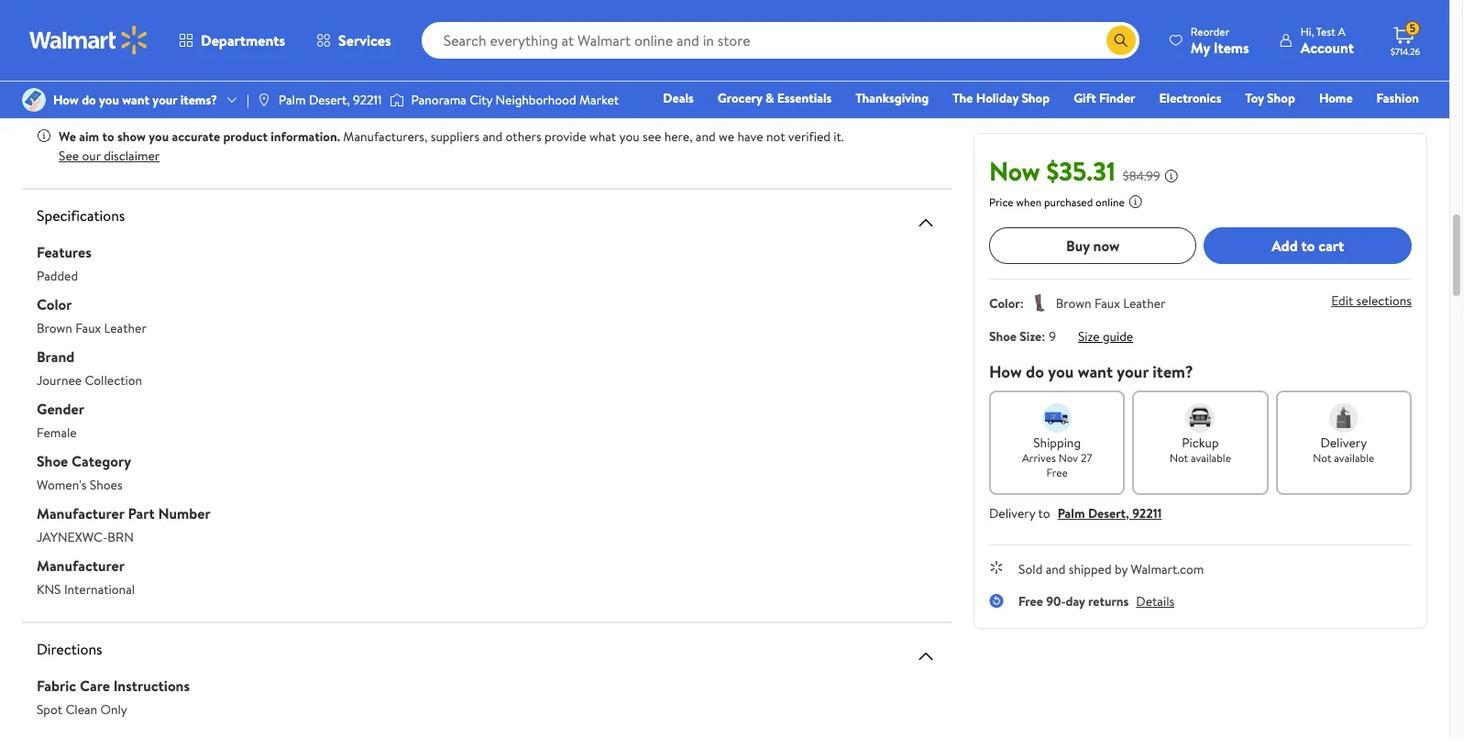 Task type: vqa. For each thing, say whether or not it's contained in the screenshot.


Task type: locate. For each thing, give the bounding box(es) containing it.
 image up manufacturers,
[[389, 91, 404, 109]]

do right 16.5
[[82, 91, 96, 109]]

0 horizontal spatial how
[[53, 91, 79, 109]]

free down the shipping
[[1047, 465, 1068, 480]]

1 horizontal spatial want
[[1078, 360, 1113, 383]]

2 manufacturer from the top
[[37, 555, 125, 575]]

0 horizontal spatial not
[[1170, 450, 1188, 466]]

nov
[[1059, 450, 1078, 466]]

want down size guide
[[1078, 360, 1113, 383]]

palm up information.
[[279, 91, 306, 109]]

toy shop link
[[1237, 88, 1304, 108]]

palm desert, 92211 button
[[1058, 504, 1162, 523]]

1 vertical spatial :
[[1042, 327, 1045, 346]]

color
[[37, 294, 72, 314], [989, 294, 1020, 313]]

1 horizontal spatial not
[[1313, 450, 1332, 466]]

pull
[[59, 78, 79, 97]]

1 horizontal spatial faux
[[1095, 294, 1120, 313]]

cart
[[1319, 235, 1344, 256]]

shoe up 'women's' at the left bottom
[[37, 451, 68, 471]]

brown up 'brand'
[[37, 319, 72, 337]]

how left on
[[53, 91, 79, 109]]

market
[[579, 91, 619, 109]]

others
[[506, 127, 542, 145]]

gift finder link
[[1066, 88, 1144, 108]]

0 vertical spatial palm
[[279, 91, 306, 109]]

palm down nov
[[1058, 504, 1085, 523]]

available down intent image for pickup
[[1191, 450, 1231, 466]]

0 horizontal spatial palm
[[279, 91, 306, 109]]

collection
[[85, 371, 142, 389]]

shoe
[[989, 327, 1017, 346], [37, 451, 68, 471]]

to inside we aim to show you accurate product information. manufacturers, suppliers and others provide what you see here, and we have not verified it. see our disclaimer
[[102, 127, 114, 145]]

disclaimer
[[104, 146, 160, 165]]

category
[[72, 451, 131, 471]]

not for delivery
[[1313, 450, 1332, 466]]

delivery up the sold
[[989, 504, 1036, 523]]

not down intent image for delivery
[[1313, 450, 1332, 466]]

now
[[1093, 235, 1120, 256]]

92211 up manufacturers,
[[353, 91, 382, 109]]

toy
[[1246, 89, 1264, 107]]

we aim to show you accurate product information. manufacturers, suppliers and others provide what you see here, and we have not verified it. see our disclaimer
[[59, 127, 844, 165]]

0 horizontal spatial brown
[[37, 319, 72, 337]]

0 horizontal spatial want
[[122, 91, 149, 109]]

home
[[1319, 89, 1353, 107]]

desert, up information.
[[309, 91, 350, 109]]

0 horizontal spatial and
[[483, 127, 503, 145]]

1 vertical spatial do
[[1026, 360, 1044, 383]]

0 vertical spatial :
[[1020, 294, 1024, 313]]

0 horizontal spatial :
[[1020, 294, 1024, 313]]

0 horizontal spatial available
[[1191, 450, 1231, 466]]

palm
[[279, 91, 306, 109], [1058, 504, 1085, 523]]

0 horizontal spatial shoe
[[37, 451, 68, 471]]

not
[[766, 127, 785, 145]]

 image for panorama
[[389, 91, 404, 109]]

registry
[[1208, 115, 1255, 133]]

shoe down color :
[[989, 327, 1017, 346]]

manufacturer down jaynexwc- on the left bottom of the page
[[37, 555, 125, 575]]

size left 9
[[1020, 327, 1042, 346]]

fashion registry
[[1208, 89, 1419, 133]]

shop right holiday
[[1022, 89, 1050, 107]]

desert,
[[309, 91, 350, 109], [1088, 504, 1129, 523]]

walmart.com
[[1131, 560, 1204, 579]]

1 vertical spatial your
[[1117, 360, 1149, 383]]

1 horizontal spatial 92211
[[1133, 504, 1162, 523]]

1 horizontal spatial shop
[[1267, 89, 1295, 107]]

 image for palm
[[257, 93, 271, 107]]

1 vertical spatial free
[[1019, 592, 1043, 611]]

available for delivery
[[1334, 450, 1375, 466]]

brn
[[108, 528, 134, 546]]

pickup
[[1182, 434, 1219, 452]]

 image left 16.5
[[22, 88, 46, 112]]

you left see
[[619, 127, 640, 145]]

1 horizontal spatial size
[[1078, 327, 1100, 346]]

leather up guide
[[1123, 294, 1166, 313]]

one debit
[[1279, 115, 1341, 133]]

the
[[953, 89, 973, 107]]

one debit link
[[1271, 114, 1349, 134]]

number
[[158, 503, 211, 523]]

1 vertical spatial leather
[[104, 319, 147, 337]]

1 horizontal spatial your
[[1117, 360, 1149, 383]]

how for how do you want your items?
[[53, 91, 79, 109]]

: up shoe size : 9
[[1020, 294, 1024, 313]]

0 horizontal spatial  image
[[22, 88, 46, 112]]

1 vertical spatial manufacturer
[[37, 555, 125, 575]]

do
[[82, 91, 96, 109], [1026, 360, 1044, 383]]

here,
[[664, 127, 693, 145]]

0 vertical spatial brown
[[1056, 294, 1092, 313]]

1 vertical spatial brown
[[37, 319, 72, 337]]

1 horizontal spatial :
[[1042, 327, 1045, 346]]

1 vertical spatial want
[[1078, 360, 1113, 383]]

we
[[719, 127, 735, 145]]

0 horizontal spatial shop
[[1022, 89, 1050, 107]]

0 horizontal spatial delivery
[[989, 504, 1036, 523]]

faux up collection
[[75, 319, 101, 337]]

0 vertical spatial free
[[1047, 465, 1068, 480]]

to for add to cart
[[1302, 235, 1315, 256]]

and left we
[[696, 127, 716, 145]]

delivery inside delivery not available
[[1321, 434, 1367, 452]]

1 horizontal spatial color
[[989, 294, 1020, 313]]

departments button
[[163, 18, 301, 62]]

1 horizontal spatial desert,
[[1088, 504, 1129, 523]]

2 horizontal spatial and
[[1046, 560, 1066, 579]]

manufacturer up jaynexwc- on the left bottom of the page
[[37, 503, 124, 523]]

1 horizontal spatial to
[[1038, 504, 1050, 523]]

departments
[[201, 30, 285, 50]]

and right the sold
[[1046, 560, 1066, 579]]

shop
[[1022, 89, 1050, 107], [1267, 89, 1295, 107]]

not down intent image for pickup
[[1170, 450, 1188, 466]]

1 manufacturer from the top
[[37, 503, 124, 523]]

leather up collection
[[104, 319, 147, 337]]

finder
[[1099, 89, 1136, 107]]

you right show
[[149, 127, 169, 145]]

padded down walmart image
[[59, 62, 100, 81]]

international
[[64, 580, 135, 598]]

how down shoe size : 9
[[989, 360, 1022, 383]]

your down guide
[[1117, 360, 1149, 383]]

 image
[[22, 88, 46, 112], [389, 91, 404, 109], [257, 93, 271, 107]]

 image right |
[[257, 93, 271, 107]]

: left 9
[[1042, 327, 1045, 346]]

when
[[1016, 194, 1042, 210]]

1 not from the left
[[1170, 450, 1188, 466]]

padded down features
[[37, 266, 78, 285]]

0 vertical spatial desert,
[[309, 91, 350, 109]]

want up show
[[122, 91, 149, 109]]

see
[[59, 146, 79, 165]]

faux up 'size guide' button
[[1095, 294, 1120, 313]]

1 horizontal spatial available
[[1334, 450, 1375, 466]]

day
[[1066, 592, 1085, 611]]

how
[[53, 91, 79, 109], [989, 360, 1022, 383]]

2 shop from the left
[[1267, 89, 1295, 107]]

size guide
[[1078, 327, 1133, 346]]

what
[[589, 127, 616, 145]]

1 horizontal spatial brown
[[1056, 294, 1092, 313]]

0 horizontal spatial to
[[102, 127, 114, 145]]

0 vertical spatial how
[[53, 91, 79, 109]]

boot
[[59, 30, 86, 49], [99, 46, 126, 65]]

1 horizontal spatial  image
[[257, 93, 271, 107]]

1 horizontal spatial free
[[1047, 465, 1068, 480]]

care
[[80, 675, 110, 695]]

1 vertical spatial to
[[1302, 235, 1315, 256]]

0 vertical spatial do
[[82, 91, 96, 109]]

buy now button
[[989, 227, 1197, 264]]

we
[[59, 127, 76, 145]]

to inside add to cart button
[[1302, 235, 1315, 256]]

our
[[82, 146, 101, 165]]

women's
[[37, 475, 87, 494]]

legal information image
[[1128, 194, 1143, 209]]

0 vertical spatial 92211
[[353, 91, 382, 109]]

do for how do you want your item?
[[1026, 360, 1044, 383]]

2 vertical spatial to
[[1038, 504, 1050, 523]]

1 horizontal spatial do
[[1026, 360, 1044, 383]]

not inside pickup not available
[[1170, 450, 1188, 466]]

and left others at the top left of page
[[483, 127, 503, 145]]

1 vertical spatial desert,
[[1088, 504, 1129, 523]]

available inside delivery not available
[[1334, 450, 1375, 466]]

available down intent image for delivery
[[1334, 450, 1375, 466]]

free left 90-
[[1019, 592, 1043, 611]]

1 vertical spatial delivery
[[989, 504, 1036, 523]]

available inside pickup not available
[[1191, 450, 1231, 466]]

shop right toy
[[1267, 89, 1295, 107]]

5
[[1410, 20, 1416, 36]]

0 vertical spatial to
[[102, 127, 114, 145]]

1 horizontal spatial boot
[[99, 46, 126, 65]]

brown up 9
[[1056, 294, 1092, 313]]

1 horizontal spatial leather
[[1123, 294, 1166, 313]]

0 vertical spatial shoe
[[989, 327, 1017, 346]]

92211 up walmart.com
[[1133, 504, 1162, 523]]

delivery for to
[[989, 504, 1036, 523]]

0 vertical spatial leather
[[1123, 294, 1166, 313]]

hi, test a account
[[1301, 23, 1354, 57]]

add to cart
[[1272, 235, 1344, 256]]

you right 16.5
[[99, 91, 119, 109]]

1 available from the left
[[1191, 450, 1231, 466]]

1 vertical spatial shoe
[[37, 451, 68, 471]]

0 horizontal spatial faux
[[75, 319, 101, 337]]

boot up pull
[[59, 30, 86, 49]]

1 vertical spatial faux
[[75, 319, 101, 337]]

toy shop
[[1246, 89, 1295, 107]]

your for items?
[[153, 91, 177, 109]]

suppliers
[[431, 127, 480, 145]]

verified
[[788, 127, 831, 145]]

guide
[[1103, 327, 1133, 346]]

your left the items?
[[153, 91, 177, 109]]

delivery down intent image for delivery
[[1321, 434, 1367, 452]]

color up 'brand'
[[37, 294, 72, 314]]

0 vertical spatial your
[[153, 91, 177, 109]]

part
[[128, 503, 155, 523]]

to right aim
[[102, 127, 114, 145]]

0 vertical spatial delivery
[[1321, 434, 1367, 452]]

16.5
[[59, 94, 80, 113]]

size left guide
[[1078, 327, 1100, 346]]

0 horizontal spatial do
[[82, 91, 96, 109]]

color up shoe size : 9
[[989, 294, 1020, 313]]

see
[[643, 127, 661, 145]]

intent image for pickup image
[[1186, 403, 1215, 433]]

boot right slouch
[[99, 46, 126, 65]]

0 vertical spatial want
[[122, 91, 149, 109]]

0 horizontal spatial free
[[1019, 592, 1043, 611]]

hi,
[[1301, 23, 1314, 39]]

reorder
[[1191, 23, 1230, 39]]

edit
[[1332, 292, 1354, 310]]

reorder my items
[[1191, 23, 1249, 57]]

to left cart
[[1302, 235, 1315, 256]]

your
[[153, 91, 177, 109], [1117, 360, 1149, 383]]

1 horizontal spatial how
[[989, 360, 1022, 383]]

brown faux leather
[[1056, 294, 1166, 313]]

2 horizontal spatial  image
[[389, 91, 404, 109]]

0 vertical spatial faux
[[1095, 294, 1120, 313]]

gender
[[37, 398, 84, 419]]

not inside delivery not available
[[1313, 450, 1332, 466]]

available for pickup
[[1191, 450, 1231, 466]]

walmart+ link
[[1356, 114, 1428, 134]]

0 horizontal spatial leather
[[104, 319, 147, 337]]

1 horizontal spatial palm
[[1058, 504, 1085, 523]]

desert, up sold and shipped by walmart.com at the bottom of page
[[1088, 504, 1129, 523]]

0 horizontal spatial your
[[153, 91, 177, 109]]

walmart+
[[1365, 115, 1419, 133]]

the holiday shop
[[953, 89, 1050, 107]]

do down shoe size : 9
[[1026, 360, 1044, 383]]

1 vertical spatial padded
[[37, 266, 78, 285]]

and
[[483, 127, 503, 145], [696, 127, 716, 145], [1046, 560, 1066, 579]]

palm desert, 92211
[[279, 91, 382, 109]]

1 vertical spatial palm
[[1058, 504, 1085, 523]]

to down "arrives"
[[1038, 504, 1050, 523]]

0 vertical spatial manufacturer
[[37, 503, 124, 523]]

1 horizontal spatial and
[[696, 127, 716, 145]]

0 horizontal spatial 92211
[[353, 91, 382, 109]]

faux
[[1095, 294, 1120, 313], [75, 319, 101, 337]]

faux inside features padded color brown faux leather brand journee collection gender female shoe category women's shoes manufacturer part number jaynexwc-brn manufacturer kns international
[[75, 319, 101, 337]]

0 horizontal spatial size
[[1020, 327, 1042, 346]]

0 horizontal spatial color
[[37, 294, 72, 314]]

aim
[[79, 127, 99, 145]]

padded inside features padded color brown faux leather brand journee collection gender female shoe category women's shoes manufacturer part number jaynexwc-brn manufacturer kns international
[[37, 266, 78, 285]]

fashion link
[[1369, 88, 1428, 108]]

2 not from the left
[[1313, 450, 1332, 466]]

2 available from the left
[[1334, 450, 1375, 466]]

1 vertical spatial how
[[989, 360, 1022, 383]]

you down 9
[[1048, 360, 1074, 383]]

2 horizontal spatial to
[[1302, 235, 1315, 256]]

shoe size : 9
[[989, 327, 1056, 346]]

0 vertical spatial padded
[[59, 62, 100, 81]]

it.
[[834, 127, 844, 145]]

1 horizontal spatial delivery
[[1321, 434, 1367, 452]]



Task type: describe. For each thing, give the bounding box(es) containing it.
$35.31
[[1047, 153, 1116, 189]]

the holiday shop link
[[945, 88, 1058, 108]]

delivery to palm desert, 92211
[[989, 504, 1162, 523]]

features padded color brown faux leather brand journee collection gender female shoe category women's shoes manufacturer part number jaynexwc-brn manufacturer kns international
[[37, 242, 211, 598]]

27
[[1081, 450, 1092, 466]]

a
[[1338, 23, 1346, 39]]

now
[[989, 153, 1040, 189]]

shoe inside features padded color brown faux leather brand journee collection gender female shoe category women's shoes manufacturer part number jaynexwc-brn manufacturer kns international
[[37, 451, 68, 471]]

want for item?
[[1078, 360, 1113, 383]]

fabric
[[37, 675, 76, 695]]

details button
[[1136, 592, 1175, 611]]

shipping arrives nov 27 free
[[1022, 434, 1092, 480]]

$714.26
[[1391, 45, 1420, 58]]

essentials
[[777, 89, 832, 107]]

1 vertical spatial 92211
[[1133, 504, 1162, 523]]

brown inside features padded color brown faux leather brand journee collection gender female shoe category women's shoes manufacturer part number jaynexwc-brn manufacturer kns international
[[37, 319, 72, 337]]

do for how do you want your items?
[[82, 91, 96, 109]]

0 horizontal spatial desert,
[[309, 91, 350, 109]]

1 shop from the left
[[1022, 89, 1050, 107]]

how for how do you want your item?
[[989, 360, 1022, 383]]

grocery & essentials link
[[710, 88, 840, 108]]

intent image for shipping image
[[1043, 403, 1072, 433]]

on
[[82, 78, 100, 97]]

details
[[1136, 592, 1175, 611]]

9
[[1049, 327, 1056, 346]]

one
[[1279, 115, 1306, 133]]

items
[[1214, 37, 1249, 57]]

specifications image
[[915, 211, 937, 233]]

show
[[117, 127, 146, 145]]

slouch
[[59, 46, 96, 65]]

thanksgiving link
[[847, 88, 937, 108]]

leather inside features padded color brown faux leather brand journee collection gender female shoe category women's shoes manufacturer part number jaynexwc-brn manufacturer kns international
[[104, 319, 147, 337]]

buy now
[[1066, 235, 1120, 256]]

price when purchased online
[[989, 194, 1125, 210]]

instructions
[[113, 675, 190, 695]]

padded inside the solid boot slouch boot padded pull on 16.5
[[59, 62, 100, 81]]

how do you want your item?
[[989, 360, 1193, 383]]

free inside shipping arrives nov 27 free
[[1047, 465, 1068, 480]]

Walmart Site-Wide search field
[[421, 22, 1140, 59]]

account
[[1301, 37, 1354, 57]]

services button
[[301, 18, 407, 62]]

city
[[470, 91, 493, 109]]

size guide button
[[1078, 327, 1133, 346]]

90-
[[1046, 592, 1066, 611]]

grocery & essentials
[[718, 89, 832, 107]]

debit
[[1309, 115, 1341, 133]]

electronics
[[1159, 89, 1222, 107]]

$84.99
[[1123, 167, 1161, 185]]

how do you want your items?
[[53, 91, 217, 109]]

shoes
[[90, 475, 122, 494]]

1 size from the left
[[1020, 327, 1042, 346]]

specifications
[[37, 205, 125, 225]]

to for delivery to palm desert, 92211
[[1038, 504, 1050, 523]]

items?
[[180, 91, 217, 109]]

2 size from the left
[[1078, 327, 1100, 346]]

deals link
[[655, 88, 702, 108]]

pickup not available
[[1170, 434, 1231, 466]]

learn more about strikethrough prices image
[[1164, 169, 1179, 183]]

kns
[[37, 580, 61, 598]]

electronics link
[[1151, 88, 1230, 108]]

edit selections
[[1332, 292, 1412, 310]]

selections
[[1357, 292, 1412, 310]]

grocery
[[718, 89, 762, 107]]

color inside features padded color brown faux leather brand journee collection gender female shoe category women's shoes manufacturer part number jaynexwc-brn manufacturer kns international
[[37, 294, 72, 314]]

search icon image
[[1114, 33, 1129, 48]]

walmart image
[[29, 26, 149, 55]]

features
[[37, 242, 92, 262]]

provide
[[545, 127, 586, 145]]

free 90-day returns details
[[1019, 592, 1175, 611]]

fabric care instructions spot clean only
[[37, 675, 190, 718]]

sold and shipped by walmart.com
[[1019, 560, 1204, 579]]

delivery not available
[[1313, 434, 1375, 466]]

0 horizontal spatial boot
[[59, 30, 86, 49]]

directions image
[[915, 645, 937, 667]]

gift
[[1074, 89, 1096, 107]]

 image for how
[[22, 88, 46, 112]]

brand
[[37, 346, 75, 366]]

want for items?
[[122, 91, 149, 109]]

returns
[[1088, 592, 1129, 611]]

online
[[1096, 194, 1125, 210]]

have
[[738, 127, 763, 145]]

deals
[[663, 89, 694, 107]]

arrives
[[1022, 450, 1056, 466]]

buy
[[1066, 235, 1090, 256]]

your for item?
[[1117, 360, 1149, 383]]

by
[[1115, 560, 1128, 579]]

see our disclaimer button
[[59, 146, 160, 165]]

delivery for not
[[1321, 434, 1367, 452]]

not for pickup
[[1170, 450, 1188, 466]]

intent image for delivery image
[[1329, 403, 1359, 433]]

sold
[[1019, 560, 1043, 579]]

thanksgiving
[[856, 89, 929, 107]]

registry link
[[1200, 114, 1263, 134]]

journee
[[37, 371, 82, 389]]

shipped
[[1069, 560, 1112, 579]]

spot
[[37, 700, 62, 718]]

gift finder
[[1074, 89, 1136, 107]]

1 horizontal spatial shoe
[[989, 327, 1017, 346]]

|
[[247, 91, 249, 109]]

Search search field
[[421, 22, 1140, 59]]



